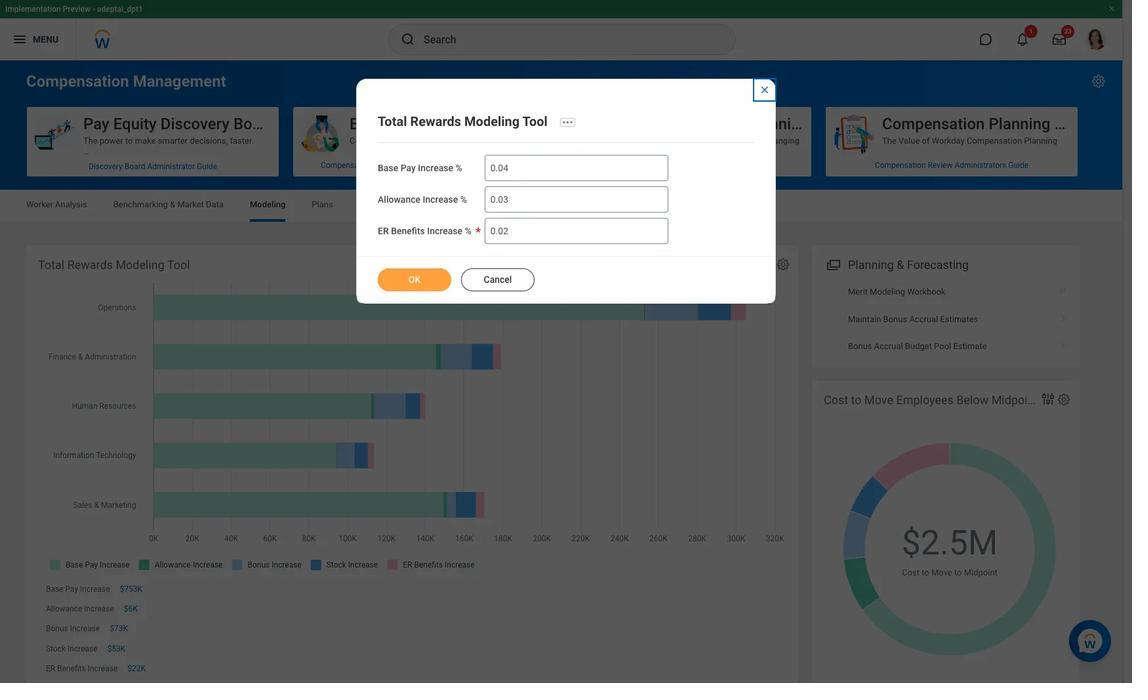Task type: describe. For each thing, give the bounding box(es) containing it.
1 vertical spatial the
[[108, 430, 120, 439]]

discovery board administrator guide
[[89, 162, 217, 171]]

guide for workday adaptive planning
[[733, 162, 753, 171]]

administrator for workday adaptive planning
[[684, 162, 731, 171]]

augmented
[[83, 241, 127, 251]]

review for compensation review
[[417, 200, 444, 209]]

planning up changing
[[748, 115, 809, 133]]

your right on
[[119, 440, 135, 450]]

enterprise
[[616, 136, 655, 146]]

total rewards modeling tool element
[[26, 245, 799, 683]]

tool inside dialog
[[523, 113, 548, 129]]

0 horizontal spatial adaptive
[[618, 162, 649, 171]]

flexibility to manage changes and execute quickly
[[883, 220, 1045, 240]]

0 vertical spatial benchmarking
[[350, 115, 452, 133]]

complete
[[203, 178, 239, 188]]

and down application
[[247, 346, 261, 356]]

management for compensation survey management
[[435, 136, 485, 146]]

preview
[[63, 5, 91, 14]]

-
[[93, 5, 95, 14]]

the value of workday compensation planning
[[883, 136, 1058, 146]]

midpoint for $2.5m
[[965, 568, 998, 577]]

$73k button
[[110, 624, 130, 634]]

and inside flexibility to manage changes and execute quickly
[[998, 220, 1012, 230]]

software
[[691, 136, 725, 146]]

benchmarks,
[[196, 346, 245, 356]]

an intelligent data core. we bring everything—financial and workforce transactions, third-party and legacy application data, budgets and plans, peer benchmarks, and more—into a single system.
[[83, 314, 261, 366]]

cost to move employees below midpoint to midpoint element
[[813, 381, 1101, 683]]

bonus increase
[[46, 624, 100, 634]]

granular
[[161, 409, 192, 418]]

estimate
[[954, 341, 988, 351]]

easy
[[153, 178, 170, 188]]

0 vertical spatial you
[[225, 157, 239, 167]]

pay for base pay increase
[[65, 585, 78, 594]]

enterprise planning software built for a changing world.
[[616, 136, 800, 156]]

0 vertical spatial workday
[[616, 115, 677, 133]]

er benefits increase %
[[378, 226, 472, 236]]

$2.5m cost to move to midpoint
[[902, 523, 999, 577]]

secure.
[[232, 440, 259, 450]]

$2.5m main content
[[0, 60, 1123, 683]]

0 vertical spatial cost
[[824, 393, 849, 407]]

administrator for pay equity discovery board
[[147, 162, 195, 171]]

ad
[[181, 419, 190, 429]]

forecasting
[[908, 258, 970, 272]]

total rewards modeling tool dialog
[[356, 79, 776, 304]]

compensation for compensation planning cycle
[[883, 115, 986, 133]]

midpoint for cost
[[992, 393, 1039, 407]]

0 vertical spatial adaptive
[[681, 115, 744, 133]]

0 vertical spatial benchmarking & market data
[[350, 115, 556, 133]]

use cases
[[350, 430, 390, 439]]

and down third-
[[137, 346, 151, 356]]

count
[[83, 440, 105, 450]]

compensation for compensation review administrators guide
[[875, 161, 927, 170]]

maintain
[[849, 314, 882, 324]]

$753k
[[120, 585, 143, 594]]

market inside tab list
[[177, 200, 204, 209]]

Base Pay Increase % text field
[[485, 155, 669, 181]]

data inside "a consistent security model for self-service. give your teams the granular reporting they need with discovery boards for ad hoc analysis, all within the applications they use every day. and count on your sensitive data remaining secure."
[[173, 440, 190, 450]]

decisions,
[[190, 136, 228, 146]]

teams
[[120, 409, 144, 418]]

0 vertical spatial discovery
[[161, 115, 230, 133]]

modeling inside total rewards modeling tool dialog
[[465, 113, 520, 129]]

and up peer
[[175, 335, 190, 345]]

planning down cycle
[[1025, 136, 1058, 146]]

implementation preview -   adeptai_dpt1 banner
[[0, 0, 1123, 60]]

cases
[[366, 430, 390, 439]]

but
[[181, 157, 193, 167]]

ok button
[[378, 268, 452, 291]]

$753k button
[[120, 584, 144, 595]]

midpoint down chevron right icon
[[1055, 393, 1101, 407]]

increase up allowance increase
[[80, 585, 110, 594]]

total inside dialog
[[378, 113, 407, 129]]

modeling inside total rewards modeling tool element
[[116, 258, 165, 272]]

ext link image
[[1059, 282, 1073, 295]]

compensation planning cycle
[[883, 115, 1094, 133]]

day.
[[227, 430, 242, 439]]

increase up "er benefits increase"
[[68, 644, 98, 653]]

value
[[899, 136, 920, 146]]

it
[[372, 157, 377, 167]]

administrators
[[955, 161, 1007, 170]]

compensation management
[[26, 72, 226, 91]]

increase down allowance increase %
[[427, 226, 463, 236]]

er for er benefits increase
[[46, 664, 55, 673]]

$2.5m button
[[902, 521, 1001, 566]]

0 vertical spatial pay
[[83, 115, 109, 133]]

pay for base pay increase %
[[401, 163, 416, 173]]

1 vertical spatial workday
[[932, 136, 965, 146]]

& right plan
[[937, 157, 942, 167]]

base pay increase
[[46, 585, 110, 594]]

& up compensation survey management
[[456, 115, 466, 133]]

ok
[[409, 274, 421, 285]]

configure this page image
[[1092, 74, 1107, 89]]

planning up merit
[[849, 258, 894, 272]]

of up can
[[83, 188, 91, 198]]

merit
[[849, 287, 868, 297]]

cancel button
[[461, 268, 535, 291]]

and right analyze
[[992, 283, 1006, 293]]

benchmarking inside tab list
[[113, 200, 168, 209]]

service.
[[220, 398, 249, 408]]

real time insight to analyze and respond
[[883, 283, 1042, 293]]

employees
[[897, 393, 954, 407]]

0 vertical spatial board
[[234, 115, 275, 133]]

$73k
[[110, 624, 128, 634]]

implementation preview -   adeptai_dpt1
[[5, 5, 143, 14]]

flexibility
[[883, 220, 918, 230]]

bonus for accrual
[[849, 341, 873, 351]]

adaptive planning administrator guide link
[[560, 157, 812, 177]]

do
[[213, 157, 223, 167]]

it,
[[172, 157, 179, 167]]

% for er benefits increase %
[[465, 226, 472, 236]]

how
[[195, 157, 211, 167]]

workday adaptive planning
[[616, 115, 809, 133]]

cycle
[[1055, 115, 1094, 133]]

1 vertical spatial make
[[241, 157, 262, 167]]

power
[[100, 136, 123, 146]]

to inside data—you have tons of it, but how do you make sense of it? workday makes it easy to get a complete picture of your finances, people, and operations so you can make more informed decisions.
[[172, 178, 180, 188]]

worker analysis
[[26, 200, 87, 209]]

tool inside $2.5m main content
[[167, 258, 190, 272]]

allowance for allowance increase
[[46, 605, 82, 614]]

benefits for er benefits increase
[[57, 664, 86, 673]]

1 horizontal spatial you
[[247, 188, 261, 198]]

a inside enterprise planning software built for a changing world.
[[758, 136, 763, 146]]

profile logan mcneil element
[[1078, 25, 1115, 54]]

third-
[[134, 335, 154, 345]]

survey for compensation survey management
[[407, 136, 433, 146]]

pay equity discovery board
[[83, 115, 275, 133]]

within
[[83, 430, 106, 439]]

changes
[[963, 220, 996, 230]]

base for base pay increase %
[[378, 163, 399, 173]]

adaptive planning administrator guide
[[618, 162, 753, 171]]

for for model
[[191, 398, 201, 408]]

1 vertical spatial they
[[171, 430, 187, 439]]

compensation for compensation management
[[26, 72, 129, 91]]

transactions,
[[83, 335, 132, 345]]

total rewards modeling tool inside $2.5m main content
[[38, 258, 190, 272]]

quickly
[[883, 230, 910, 240]]

more
[[122, 199, 142, 209]]

smarter
[[158, 136, 188, 146]]

modeling inside merit modeling workbook link
[[871, 287, 906, 297]]

inbox large image
[[1053, 33, 1067, 46]]

your inside data—you have tons of it, but how do you make sense of it? workday makes it easy to get a complete picture of your finances, people, and operations so you can make more informed decisions.
[[93, 188, 110, 198]]

discovery
[[101, 419, 138, 429]]

1 horizontal spatial make
[[135, 136, 156, 146]]

need
[[248, 409, 267, 418]]

boards
[[140, 419, 166, 429]]

compensation review administrators guide
[[875, 161, 1029, 170]]

0 horizontal spatial make
[[99, 199, 120, 209]]

maintain bonus accrual estimates
[[849, 314, 979, 324]]

survey for compensation survey management administrator guide
[[374, 161, 398, 170]]

1 vertical spatial %
[[461, 194, 467, 205]]

$53k
[[107, 644, 126, 653]]

people,
[[148, 188, 175, 198]]

system.
[[158, 356, 187, 366]]

list inside $2.5m main content
[[813, 278, 1080, 360]]

financial planning
[[616, 241, 686, 251]]

1 horizontal spatial data
[[523, 115, 556, 133]]

increase down compensation survey management
[[418, 163, 454, 173]]



Task type: vqa. For each thing, say whether or not it's contained in the screenshot.


Task type: locate. For each thing, give the bounding box(es) containing it.
guide down built
[[733, 162, 753, 171]]

move down $2.5m
[[932, 568, 953, 577]]

$6k button
[[124, 604, 140, 615]]

1 vertical spatial discovery
[[89, 162, 123, 171]]

you right 'do'
[[225, 157, 239, 167]]

base up allowance increase
[[46, 585, 63, 594]]

accrual left budget
[[875, 341, 904, 351]]

er for er benefits increase %
[[378, 226, 389, 236]]

0 vertical spatial allowance
[[378, 194, 421, 205]]

planning right workforce
[[658, 346, 691, 356]]

0 vertical spatial er
[[378, 226, 389, 236]]

intelligent
[[96, 314, 133, 324]]

planning
[[657, 136, 689, 146]]

survey right what
[[374, 161, 398, 170]]

1 horizontal spatial er
[[378, 226, 389, 236]]

use
[[189, 430, 202, 439]]

base for base pay increase
[[46, 585, 63, 594]]

0 vertical spatial %
[[456, 163, 463, 173]]

allowance for allowance increase %
[[378, 194, 421, 205]]

single
[[133, 356, 155, 366]]

1 vertical spatial rewards
[[67, 258, 113, 272]]

total rewards modeling tool up compensation survey management
[[378, 113, 548, 129]]

a
[[83, 398, 89, 408]]

modeling inside tab list
[[250, 200, 286, 209]]

we
[[83, 325, 95, 335]]

and up legacy
[[199, 325, 213, 335]]

chevron right image
[[1055, 309, 1073, 323]]

0 vertical spatial management
[[133, 72, 226, 91]]

1 vertical spatial management
[[435, 136, 485, 146]]

move left employees
[[865, 393, 894, 407]]

list
[[813, 278, 1080, 360]]

to
[[125, 136, 133, 146], [908, 157, 916, 167], [172, 178, 180, 188], [920, 220, 928, 230], [165, 241, 173, 251], [950, 283, 958, 293], [852, 393, 862, 407], [1042, 393, 1052, 407], [922, 568, 930, 577], [955, 568, 963, 577]]

review inside tab list
[[417, 200, 444, 209]]

consistent
[[91, 398, 131, 408]]

and inside data—you have tons of it, but how do you make sense of it? workday makes it easy to get a complete picture of your finances, people, and operations so you can make more informed decisions.
[[177, 188, 191, 198]]

of left it,
[[162, 157, 170, 167]]

compensation for compensation survey management
[[350, 136, 405, 146]]

the power to make smarter decisions, faster.
[[83, 136, 254, 146]]

more—into
[[83, 356, 124, 366]]

1 vertical spatial benchmarking
[[113, 200, 168, 209]]

security
[[133, 398, 163, 408]]

ER Benefits Increase % text field
[[485, 218, 669, 244]]

data,
[[83, 346, 102, 356]]

$2.5m
[[902, 523, 999, 563]]

and down get
[[177, 188, 191, 198]]

increase down $53k
[[88, 664, 118, 673]]

1 horizontal spatial bonus
[[849, 341, 873, 351]]

remaining
[[192, 440, 230, 450]]

the
[[146, 409, 158, 418], [108, 430, 120, 439]]

pay up allowance increase
[[65, 585, 78, 594]]

compensation survey management administrator guide
[[321, 161, 518, 170]]

board up the makes
[[125, 162, 145, 171]]

and
[[244, 430, 259, 439]]

1 horizontal spatial allowance
[[378, 194, 421, 205]]

1 horizontal spatial they
[[230, 409, 246, 418]]

1 horizontal spatial the
[[883, 136, 897, 146]]

strategy
[[971, 157, 1002, 167]]

make down equity
[[135, 136, 156, 146]]

1 vertical spatial total rewards modeling tool
[[38, 258, 190, 272]]

tool down augmented analytics to answer your questions.
[[167, 258, 190, 272]]

pay right is? at top
[[401, 163, 416, 173]]

menu group image
[[824, 255, 842, 273]]

2 horizontal spatial make
[[241, 157, 262, 167]]

world.
[[616, 146, 640, 156]]

2 horizontal spatial for
[[745, 136, 756, 146]]

guide right strategy
[[1009, 161, 1029, 170]]

bonus inside total rewards modeling tool element
[[46, 624, 68, 634]]

1 horizontal spatial board
[[234, 115, 275, 133]]

adaptive up software
[[681, 115, 744, 133]]

0 horizontal spatial allowance
[[46, 605, 82, 614]]

built
[[727, 136, 743, 146]]

management down total rewards modeling tool 'link'
[[435, 136, 485, 146]]

faster.
[[230, 136, 254, 146]]

0 vertical spatial the
[[146, 409, 158, 418]]

% for base pay increase %
[[456, 163, 463, 173]]

data down operations
[[206, 200, 224, 209]]

2 horizontal spatial bonus
[[884, 314, 908, 324]]

er down "stock"
[[46, 664, 55, 673]]

1 horizontal spatial tool
[[523, 113, 548, 129]]

business benefits
[[350, 272, 417, 282]]

0 horizontal spatial accrual
[[875, 341, 904, 351]]

a right get
[[196, 178, 201, 188]]

$22k
[[128, 664, 146, 673]]

0 vertical spatial total
[[378, 113, 407, 129]]

of left it?
[[108, 167, 116, 177]]

1 horizontal spatial move
[[932, 568, 953, 577]]

business
[[350, 272, 384, 282]]

insight
[[923, 283, 948, 293]]

guide inside compensation survey management administrator guide link
[[497, 161, 518, 170]]

and left execute at the right top
[[998, 220, 1012, 230]]

a down budgets
[[126, 356, 131, 366]]

base inside total rewards modeling tool element
[[46, 585, 63, 594]]

guide inside discovery board administrator guide link
[[197, 162, 217, 171]]

er down the compensation review
[[378, 226, 389, 236]]

base right it
[[378, 163, 399, 173]]

guide for pay equity discovery board
[[197, 162, 217, 171]]

0 horizontal spatial a
[[126, 356, 131, 366]]

midpoint down "$2.5m" "button"
[[965, 568, 998, 577]]

use
[[350, 430, 364, 439]]

of right value
[[923, 136, 930, 146]]

pay inside total rewards modeling tool element
[[65, 585, 78, 594]]

close view security group image
[[760, 85, 771, 95]]

tab list
[[13, 190, 1110, 222]]

chevron right image
[[1055, 337, 1073, 350]]

& up time
[[897, 258, 905, 272]]

1 horizontal spatial discovery
[[161, 115, 230, 133]]

move inside $2.5m cost to move to midpoint
[[932, 568, 953, 577]]

1 vertical spatial pay
[[401, 163, 416, 173]]

merit modeling workbook
[[849, 287, 946, 297]]

model
[[165, 398, 189, 408]]

1 horizontal spatial administrator
[[448, 161, 496, 170]]

total inside $2.5m main content
[[38, 258, 64, 272]]

0 vertical spatial for
[[745, 136, 756, 146]]

bonus down merit modeling workbook at the right top of the page
[[884, 314, 908, 324]]

0 horizontal spatial tool
[[167, 258, 190, 272]]

1 horizontal spatial adaptive
[[681, 115, 744, 133]]

the up boards
[[146, 409, 158, 418]]

guide for compensation planning cycle
[[1009, 161, 1029, 170]]

rewards inside dialog
[[410, 113, 461, 129]]

planning right financial in the right of the page
[[653, 241, 686, 251]]

0 horizontal spatial board
[[125, 162, 145, 171]]

total rewards modeling tool inside dialog
[[378, 113, 548, 129]]

allowance increase
[[46, 605, 114, 614]]

pool
[[935, 341, 952, 351]]

1 vertical spatial benchmarking & market data
[[113, 200, 224, 209]]

Allowance Increase % text field
[[485, 186, 669, 212]]

you
[[225, 157, 239, 167], [247, 188, 261, 198]]

rewards down the augmented at the left
[[67, 258, 113, 272]]

er
[[378, 226, 389, 236], [46, 664, 55, 673]]

benefits for er benefits increase %
[[391, 226, 425, 236]]

operations
[[193, 188, 234, 198]]

a inside an intelligent data core. we bring everything—financial and workforce transactions, third-party and legacy application data, budgets and plans, peer benchmarks, and more—into a single system.
[[126, 356, 131, 366]]

% down total rewards modeling tool 'link'
[[456, 163, 463, 173]]

decisions.
[[180, 199, 219, 209]]

& inside tab list
[[170, 200, 175, 209]]

everything—financial
[[119, 325, 197, 335]]

survey up compensation survey management administrator guide
[[407, 136, 433, 146]]

a left changing
[[758, 136, 763, 146]]

plans
[[312, 200, 333, 209]]

benchmarking & market data down people,
[[113, 200, 224, 209]]

the
[[83, 136, 98, 146], [883, 136, 897, 146]]

1 vertical spatial review
[[417, 200, 444, 209]]

workday up enterprise
[[616, 115, 677, 133]]

0 vertical spatial tool
[[523, 113, 548, 129]]

data up base pay increase % text field
[[523, 115, 556, 133]]

guide inside adaptive planning administrator guide link
[[733, 162, 753, 171]]

data up everything—financial
[[135, 314, 152, 324]]

financial
[[616, 241, 650, 251]]

tons
[[143, 157, 160, 167]]

they down ad
[[171, 430, 187, 439]]

1 the from the left
[[83, 136, 98, 146]]

the for compensation planning cycle
[[883, 136, 897, 146]]

1 vertical spatial data
[[206, 200, 224, 209]]

1 horizontal spatial the
[[146, 409, 158, 418]]

on
[[107, 440, 117, 450]]

adaptive down world.
[[618, 162, 649, 171]]

compensation for compensation review
[[359, 200, 415, 209]]

1 horizontal spatial review
[[929, 161, 953, 170]]

er inside total rewards modeling tool element
[[46, 664, 55, 673]]

for right built
[[745, 136, 756, 146]]

cost inside $2.5m cost to move to midpoint
[[903, 568, 920, 577]]

bonus for increase
[[46, 624, 68, 634]]

you down picture
[[247, 188, 261, 198]]

tab list inside $2.5m main content
[[13, 190, 1110, 222]]

0 horizontal spatial data
[[135, 314, 152, 324]]

workday inside data—you have tons of it, but how do you make sense of it? workday makes it easy to get a complete picture of your finances, people, and operations so you can make more informed decisions.
[[83, 178, 116, 188]]

benefits for business benefits
[[386, 272, 417, 282]]

guide inside compensation review administrators guide link
[[1009, 161, 1029, 170]]

your up can
[[93, 188, 110, 198]]

planning right sales
[[639, 440, 672, 450]]

for inside enterprise planning software built for a changing world.
[[745, 136, 756, 146]]

close environment banner image
[[1109, 5, 1116, 12]]

board up faster.
[[234, 115, 275, 133]]

implementation
[[5, 5, 61, 14]]

tool
[[523, 113, 548, 129], [167, 258, 190, 272]]

with
[[83, 419, 99, 429]]

stock increase
[[46, 644, 98, 653]]

guide right but
[[197, 162, 217, 171]]

0 vertical spatial a
[[758, 136, 763, 146]]

% up er benefits increase %
[[461, 194, 467, 205]]

0 horizontal spatial move
[[865, 393, 894, 407]]

planning up strategy
[[989, 115, 1051, 133]]

rewards inside $2.5m main content
[[67, 258, 113, 272]]

legacy
[[192, 335, 216, 345]]

1 horizontal spatial benchmarking & market data
[[350, 115, 556, 133]]

accrual down workbook
[[910, 314, 939, 324]]

0 horizontal spatial rewards
[[67, 258, 113, 272]]

benchmarking
[[350, 115, 452, 133], [113, 200, 168, 209]]

workforce
[[215, 325, 253, 335]]

data inside tab list
[[206, 200, 224, 209]]

0 vertical spatial total rewards modeling tool
[[378, 113, 548, 129]]

your right 'answer'
[[205, 241, 221, 251]]

benchmarking & market data up compensation survey management
[[350, 115, 556, 133]]

augmented analytics to answer your questions.
[[83, 241, 263, 251]]

they
[[230, 409, 246, 418], [171, 430, 187, 439]]

list containing merit modeling workbook
[[813, 278, 1080, 360]]

notifications large image
[[1017, 33, 1030, 46]]

makes
[[118, 178, 144, 188]]

tool up base pay increase % text field
[[523, 113, 548, 129]]

$53k button
[[107, 644, 128, 654]]

analytics
[[129, 241, 163, 251]]

rewards up compensation survey management
[[410, 113, 461, 129]]

1 horizontal spatial data
[[173, 440, 190, 450]]

workday up ability to plan & define strategy
[[932, 136, 965, 146]]

cancel
[[484, 274, 512, 285]]

1 horizontal spatial rewards
[[410, 113, 461, 129]]

1 vertical spatial tool
[[167, 258, 190, 272]]

questions.
[[223, 241, 263, 251]]

planning down planning
[[651, 162, 682, 171]]

guide down total rewards modeling tool 'link'
[[497, 161, 518, 170]]

every
[[205, 430, 225, 439]]

0 horizontal spatial bonus
[[46, 624, 68, 634]]

bonus down maintain at the right
[[849, 341, 873, 351]]

1 horizontal spatial market
[[470, 115, 519, 133]]

0 horizontal spatial they
[[171, 430, 187, 439]]

allowance
[[378, 194, 421, 205], [46, 605, 82, 614]]

management for compensation survey management administrator guide
[[399, 161, 446, 170]]

equity
[[113, 115, 157, 133]]

& down people,
[[170, 200, 175, 209]]

0 horizontal spatial you
[[225, 157, 239, 167]]

1 horizontal spatial cost
[[903, 568, 920, 577]]

1 vertical spatial cost
[[903, 568, 920, 577]]

real
[[883, 283, 899, 293]]

0 vertical spatial data
[[523, 115, 556, 133]]

increase up '$73k'
[[84, 605, 114, 614]]

1 horizontal spatial benchmarking
[[350, 115, 452, 133]]

0 vertical spatial they
[[230, 409, 246, 418]]

management down compensation survey management
[[399, 161, 446, 170]]

review for compensation review administrators guide
[[929, 161, 953, 170]]

compensation for compensation survey management administrator guide
[[321, 161, 372, 170]]

all
[[243, 419, 252, 429]]

base inside total rewards modeling tool dialog
[[378, 163, 399, 173]]

allowance up the bonus increase
[[46, 605, 82, 614]]

benchmarking up compensation survey management
[[350, 115, 452, 133]]

planning
[[748, 115, 809, 133], [989, 115, 1051, 133], [1025, 136, 1058, 146], [651, 162, 682, 171], [653, 241, 686, 251], [849, 258, 894, 272], [658, 346, 691, 356], [639, 440, 672, 450]]

er inside total rewards modeling tool dialog
[[378, 226, 389, 236]]

finances,
[[112, 188, 146, 198]]

increase down allowance increase
[[70, 624, 100, 634]]

increase up er benefits increase %
[[423, 194, 458, 205]]

0 horizontal spatial base
[[46, 585, 63, 594]]

0 vertical spatial rewards
[[410, 113, 461, 129]]

benefits right business
[[386, 272, 417, 282]]

tab list containing worker analysis
[[13, 190, 1110, 222]]

1 vertical spatial benefits
[[386, 272, 417, 282]]

0 vertical spatial benefits
[[391, 226, 425, 236]]

2 horizontal spatial pay
[[401, 163, 416, 173]]

0 horizontal spatial for
[[168, 419, 179, 429]]

what
[[350, 157, 370, 167]]

1 horizontal spatial for
[[191, 398, 201, 408]]

benefits inside total rewards modeling tool dialog
[[391, 226, 425, 236]]

0 horizontal spatial survey
[[374, 161, 398, 170]]

to inside flexibility to manage changes and execute quickly
[[920, 220, 928, 230]]

discovery up decisions,
[[161, 115, 230, 133]]

2 vertical spatial workday
[[83, 178, 116, 188]]

2 horizontal spatial administrator
[[684, 162, 731, 171]]

analysis,
[[209, 419, 241, 429]]

discovery down power
[[89, 162, 123, 171]]

respond
[[1008, 283, 1042, 293]]

execute
[[1015, 220, 1045, 230]]

ability
[[883, 157, 906, 167]]

0 vertical spatial review
[[929, 161, 953, 170]]

workbook
[[908, 287, 946, 297]]

1 vertical spatial data
[[173, 440, 190, 450]]

compensation review administrators guide link
[[826, 156, 1078, 175]]

management
[[133, 72, 226, 91], [435, 136, 485, 146], [399, 161, 446, 170]]

compensation survey management administrator guide link
[[293, 156, 545, 175]]

total down worker analysis
[[38, 258, 64, 272]]

1 vertical spatial allowance
[[46, 605, 82, 614]]

data inside an intelligent data core. we bring everything—financial and workforce transactions, third-party and legacy application data, budgets and plans, peer benchmarks, and more—into a single system.
[[135, 314, 152, 324]]

compensation inside tab list
[[359, 200, 415, 209]]

maintain bonus accrual estimates link
[[813, 306, 1080, 333]]

adeptai_dpt1
[[97, 5, 143, 14]]

1 vertical spatial base
[[46, 585, 63, 594]]

the left power
[[83, 136, 98, 146]]

it
[[146, 178, 151, 188]]

0 horizontal spatial workday
[[83, 178, 116, 188]]

informed
[[144, 199, 178, 209]]

answer
[[175, 241, 202, 251]]

search image
[[400, 32, 416, 47]]

a inside data—you have tons of it, but how do you make sense of it? workday makes it easy to get a complete picture of your finances, people, and operations so you can make more informed decisions.
[[196, 178, 201, 188]]

0 horizontal spatial total
[[38, 258, 64, 272]]

your down consistent
[[102, 409, 118, 418]]

make right can
[[99, 199, 120, 209]]

2 horizontal spatial a
[[758, 136, 763, 146]]

0 horizontal spatial discovery
[[89, 162, 123, 171]]

allowance inside total rewards modeling tool dialog
[[378, 194, 421, 205]]

0 horizontal spatial benchmarking
[[113, 200, 168, 209]]

1 vertical spatial for
[[191, 398, 201, 408]]

0 vertical spatial accrual
[[910, 314, 939, 324]]

the for pay equity discovery board
[[83, 136, 98, 146]]

2 vertical spatial for
[[168, 419, 179, 429]]

0 horizontal spatial data
[[206, 200, 224, 209]]

workforce planning
[[616, 346, 691, 356]]

2 vertical spatial make
[[99, 199, 120, 209]]

benefits inside total rewards modeling tool element
[[57, 664, 86, 673]]

budgets
[[104, 346, 135, 356]]

benefits down stock increase
[[57, 664, 86, 673]]

data—you have tons of it, but how do you make sense of it? workday makes it easy to get a complete picture of your finances, people, and operations so you can make more informed decisions.
[[83, 157, 267, 209]]

an
[[83, 314, 94, 324]]

reporting
[[194, 409, 228, 418]]

make up picture
[[241, 157, 262, 167]]

they down service.
[[230, 409, 246, 418]]

0 horizontal spatial administrator
[[147, 162, 195, 171]]

midpoint inside $2.5m cost to move to midpoint
[[965, 568, 998, 577]]

1 horizontal spatial accrual
[[910, 314, 939, 324]]

data
[[523, 115, 556, 133], [206, 200, 224, 209]]

0 horizontal spatial market
[[177, 200, 204, 209]]

1 vertical spatial you
[[247, 188, 261, 198]]

benchmarking & market data inside tab list
[[113, 200, 224, 209]]

pay inside total rewards modeling tool dialog
[[401, 163, 416, 173]]

allowance inside total rewards modeling tool element
[[46, 605, 82, 614]]

0 vertical spatial move
[[865, 393, 894, 407]]

the left value
[[883, 136, 897, 146]]

allowance increase %
[[378, 194, 467, 205]]

2 vertical spatial management
[[399, 161, 446, 170]]

the up on
[[108, 430, 120, 439]]

1 horizontal spatial a
[[196, 178, 201, 188]]

total rewards modeling tool link
[[378, 113, 548, 129]]

of
[[923, 136, 930, 146], [162, 157, 170, 167], [108, 167, 116, 177], [83, 188, 91, 198]]

management up pay equity discovery board
[[133, 72, 226, 91]]

allowance down base pay increase %
[[378, 194, 421, 205]]

sales
[[616, 440, 637, 450]]

2 the from the left
[[883, 136, 897, 146]]

for for built
[[745, 136, 756, 146]]

bonus up "stock"
[[46, 624, 68, 634]]



